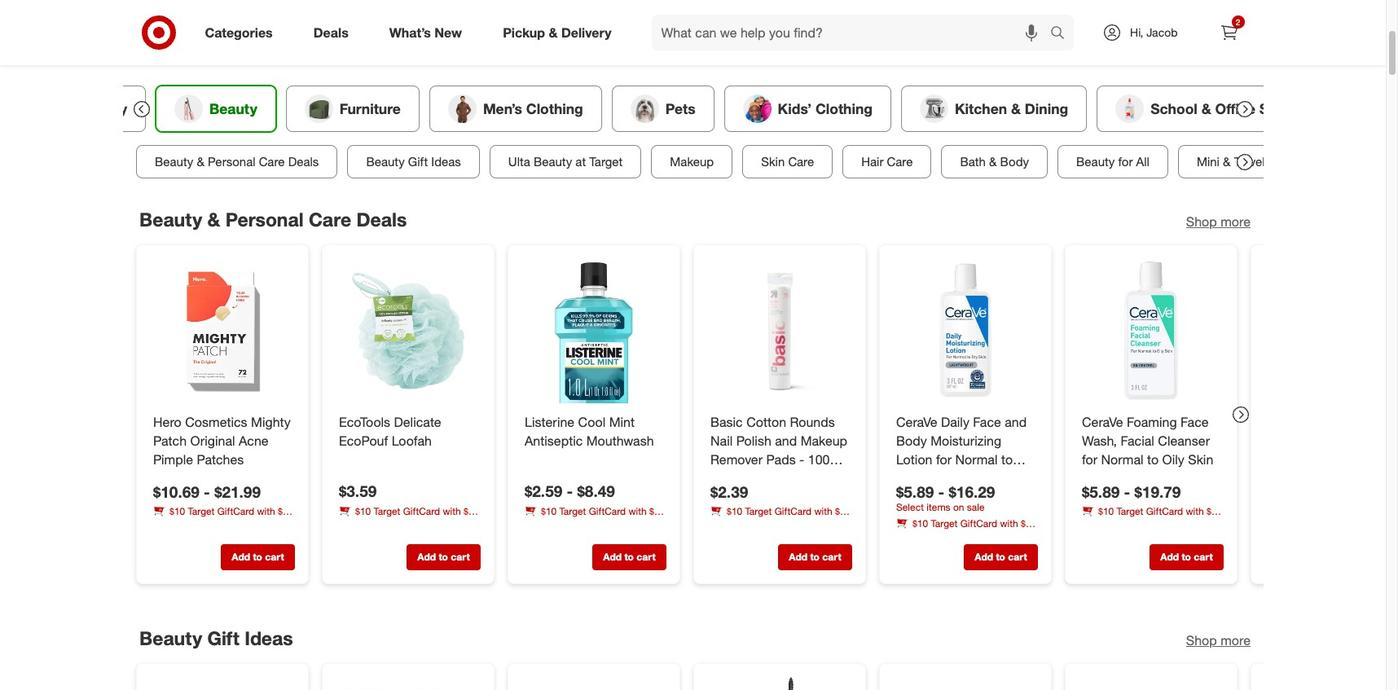 Task type: describe. For each thing, give the bounding box(es) containing it.
search button
[[1043, 15, 1082, 54]]

care inside skin care button
[[788, 154, 814, 169]]

- right the pads
[[799, 451, 804, 467]]

to inside cerave foaming face wash, facial cleanser for normal to oily skin
[[1147, 451, 1159, 467]]

add to cart for $2.39
[[789, 551, 841, 563]]

health for $10.69 - $21.99
[[153, 519, 180, 531]]

men's clothing
[[483, 100, 583, 117]]

sale
[[967, 501, 984, 513]]

supplies
[[1259, 100, 1318, 117]]

free
[[896, 488, 922, 504]]

acne
[[238, 432, 268, 449]]

mouthwash
[[586, 432, 654, 449]]

pads
[[766, 451, 795, 467]]

skin inside cerave daily face and body moisturizing lotion for normal to dry skin - fragrance free
[[920, 470, 945, 486]]

ulta beauty at target button
[[489, 145, 641, 178]]

beauty for $2.39
[[749, 519, 779, 531]]

what's new
[[389, 24, 462, 40]]

to for cerave daily face and body moisturizing lotion for normal to dry skin - fragrance free
[[996, 551, 1005, 563]]

cerave foaming face wash, facial cleanser for normal to oily skin
[[1082, 414, 1213, 467]]

5 add to cart from the left
[[975, 551, 1027, 563]]

$10 target giftcard with $40 health & beauty purchase for $3.59
[[339, 505, 479, 531]]

- left '$8.49'
[[566, 481, 573, 500]]

& inside "button"
[[1011, 100, 1021, 117]]

basic
[[710, 414, 743, 430]]

listerine
[[524, 414, 574, 430]]

like
[[767, 32, 786, 48]]

cerave for facial
[[1082, 414, 1123, 430]]

add to cart for $3.59
[[417, 551, 470, 563]]

$16.29
[[949, 482, 995, 500]]

$21.99
[[214, 482, 260, 500]]

shop more for beauty gift ideas
[[1186, 632, 1251, 649]]

dining
[[1025, 100, 1068, 117]]

add for $10.69 - $21.99
[[231, 551, 250, 563]]

school & office supplies
[[1150, 100, 1318, 117]]

& right bath
[[989, 154, 997, 169]]

hair
[[861, 154, 883, 169]]

$8.49
[[577, 481, 615, 500]]

furniture button
[[285, 85, 419, 132]]

and inside basic cotton rounds nail polish and makeup remover pads - 100ct - up & up™
[[775, 432, 797, 449]]

cart for $3.59
[[450, 551, 470, 563]]

care inside beauty & personal care deals button
[[259, 154, 284, 169]]

add to cart button for $5.89 - $19.79
[[1149, 544, 1224, 570]]

& right mini
[[1223, 154, 1231, 169]]

body inside button
[[1000, 154, 1029, 169]]

ulta
[[508, 154, 530, 169]]

$10.69 - $21.99
[[153, 482, 260, 500]]

$5.89 for $5.89 - $16.29 select items on sale
[[896, 482, 934, 500]]

patches
[[196, 451, 243, 467]]

more for beauty & personal care deals
[[1221, 213, 1251, 230]]

purchase for $3.59
[[410, 519, 450, 531]]

add to cart button for $10.69 - $21.99
[[220, 544, 295, 570]]

pickup
[[503, 24, 545, 40]]

all
[[1136, 154, 1149, 169]]

& right pickup
[[549, 24, 558, 40]]

bath & body button
[[941, 145, 1048, 178]]

mini & travel size products button
[[1178, 145, 1363, 178]]

jacob
[[1147, 25, 1178, 39]]

add for $2.59 - $8.49
[[603, 551, 621, 563]]

nail
[[710, 432, 732, 449]]

2 link
[[1211, 15, 1247, 51]]

travel
[[1234, 154, 1265, 169]]

kitchen
[[955, 100, 1007, 117]]

bath
[[960, 154, 986, 169]]

baby
[[92, 100, 127, 117]]

$10 target giftcard with $40 health & beauty purchase button for $10.69 - $21.99
[[153, 504, 295, 531]]

$5.89 - $16.29 select items on sale
[[896, 482, 995, 513]]

hero cosmetics mighty patch original acne pimple patches link
[[153, 413, 291, 469]]

hi,
[[1130, 25, 1144, 39]]

- inside $5.89 - $16.29 select items on sale
[[938, 482, 944, 500]]

new
[[435, 24, 462, 40]]

what's new link
[[375, 15, 483, 51]]

skin care button
[[742, 145, 833, 178]]

up
[[719, 470, 734, 486]]

giftcard for $10.69 - $21.99
[[217, 505, 254, 517]]

giftcard for $2.39
[[774, 505, 811, 517]]

listerine cool mint antiseptic mouthwash link
[[524, 413, 663, 450]]

with for $3.59
[[443, 505, 461, 517]]

beauty inside "button"
[[366, 154, 404, 169]]

deals link
[[300, 15, 369, 51]]

ecotools delicate ecopouf loofah link
[[339, 413, 477, 450]]

1 vertical spatial personal
[[225, 208, 303, 231]]

add for $5.89 - $19.79
[[1160, 551, 1179, 563]]

bath & body
[[960, 154, 1029, 169]]

dry
[[896, 470, 916, 486]]

deals inside button
[[288, 154, 319, 169]]

1 vertical spatial gift
[[207, 627, 239, 650]]

$2.39
[[710, 482, 748, 500]]

top sellers
[[600, 32, 666, 48]]

2 vertical spatial deals
[[356, 208, 407, 231]]

you
[[686, 32, 707, 48]]

purchase for $2.39
[[781, 519, 822, 531]]

men's
[[483, 100, 522, 117]]

target for $2.39
[[745, 505, 772, 517]]

health for $2.39
[[710, 519, 737, 531]]

baby button
[[39, 85, 145, 132]]

hero
[[153, 414, 181, 430]]

$40 for $3.59
[[463, 505, 479, 517]]

at
[[575, 154, 586, 169]]

school & office supplies button
[[1097, 85, 1336, 132]]

for inside cerave foaming face wash, facial cleanser for normal to oily skin
[[1082, 451, 1097, 467]]

you may also like link
[[676, 24, 796, 59]]

$10 target giftcard with $40 health & beauty purchase for $10.69 - $21.99
[[153, 505, 293, 531]]

top
[[600, 32, 622, 48]]

kitchen & dining
[[955, 100, 1068, 117]]

1 vertical spatial beauty & personal care deals
[[139, 208, 407, 231]]

pets
[[665, 100, 695, 117]]

to for cerave foaming face wash, facial cleanser for normal to oily skin
[[1182, 551, 1191, 563]]

normal inside cerave foaming face wash, facial cleanser for normal to oily skin
[[1101, 451, 1143, 467]]

1 vertical spatial beauty gift ideas
[[139, 627, 293, 650]]

pimple
[[153, 451, 193, 467]]

5 cart from the left
[[1008, 551, 1027, 563]]

ideas inside "button"
[[431, 154, 461, 169]]

shop more for beauty & personal care deals
[[1186, 213, 1251, 230]]

personal inside button
[[207, 154, 255, 169]]

kitchen & dining button
[[901, 85, 1087, 132]]

you may also like
[[686, 32, 786, 48]]

add to cart for $5.89 - $19.79
[[1160, 551, 1213, 563]]

$10 target giftcard with $40 health & beauty purchase button for $3.59
[[339, 504, 480, 531]]

beauty for all
[[1076, 154, 1149, 169]]

face for cleanser
[[1180, 414, 1209, 430]]

mighty
[[251, 414, 290, 430]]

& down beauty button
[[196, 154, 204, 169]]

& down beauty & personal care deals button
[[207, 208, 220, 231]]

select
[[896, 501, 924, 513]]

facial
[[1121, 432, 1154, 449]]

cool
[[578, 414, 605, 430]]

health for $3.59
[[339, 519, 365, 531]]

shop for beauty gift ideas
[[1186, 632, 1217, 649]]

& down $2.39
[[740, 519, 746, 531]]

$10 for $10.69 - $21.99
[[169, 505, 185, 517]]

makeup inside button
[[670, 154, 714, 169]]

ecopouf
[[339, 432, 388, 449]]

foaming
[[1127, 414, 1177, 430]]

rounds
[[790, 414, 835, 430]]

skin inside cerave foaming face wash, facial cleanser for normal to oily skin
[[1188, 451, 1213, 467]]

add to cart button for $3.59
[[406, 544, 480, 570]]

remover
[[710, 451, 762, 467]]

1 vertical spatial ideas
[[244, 627, 293, 650]]

shop for beauty & personal care deals
[[1186, 213, 1217, 230]]

$2.59
[[524, 481, 562, 500]]

school
[[1150, 100, 1197, 117]]



Task type: locate. For each thing, give the bounding box(es) containing it.
$10.69
[[153, 482, 199, 500]]

2 horizontal spatial $40
[[835, 505, 851, 517]]

body
[[1000, 154, 1029, 169], [896, 432, 927, 449]]

2 $10 target giftcard with $40 health & beauty purchase button from the left
[[153, 504, 295, 531]]

0 vertical spatial ideas
[[431, 154, 461, 169]]

4 add from the left
[[789, 551, 807, 563]]

skin down kids'
[[761, 154, 785, 169]]

0 vertical spatial beauty gift ideas
[[366, 154, 461, 169]]

$19.79
[[1134, 482, 1181, 500]]

cart for $2.59 - $8.49
[[636, 551, 655, 563]]

1 $40 from the left
[[463, 505, 479, 517]]

2 face from the left
[[1180, 414, 1209, 430]]

0 horizontal spatial gift
[[207, 627, 239, 650]]

0 horizontal spatial normal
[[955, 451, 997, 467]]

beauty
[[209, 100, 257, 117], [154, 154, 193, 169], [366, 154, 404, 169], [533, 154, 572, 169], [1076, 154, 1115, 169], [139, 208, 202, 231], [139, 627, 202, 650]]

2 horizontal spatial $10 target giftcard with $40 health & beauty purchase
[[710, 505, 851, 531]]

$5.89 down wash,
[[1082, 482, 1120, 500]]

1 clothing from the left
[[526, 100, 583, 117]]

2 horizontal spatial purchase
[[781, 519, 822, 531]]

0 horizontal spatial beauty gift ideas
[[139, 627, 293, 650]]

cerave for body
[[896, 414, 937, 430]]

0 horizontal spatial $10
[[169, 505, 185, 517]]

1 vertical spatial and
[[775, 432, 797, 449]]

5 add from the left
[[975, 551, 993, 563]]

0 horizontal spatial with
[[257, 505, 275, 517]]

4 add to cart from the left
[[789, 551, 841, 563]]

$5.89 inside $5.89 - $16.29 select items on sale
[[896, 482, 934, 500]]

- left up
[[710, 470, 715, 486]]

2 cerave from the left
[[1082, 414, 1123, 430]]

ideas
[[431, 154, 461, 169], [244, 627, 293, 650]]

1 horizontal spatial cerave
[[1082, 414, 1123, 430]]

wash,
[[1082, 432, 1117, 449]]

0 horizontal spatial skin
[[761, 154, 785, 169]]

add for $2.39
[[789, 551, 807, 563]]

cerave
[[896, 414, 937, 430], [1082, 414, 1123, 430]]

face up moisturizing
[[973, 414, 1001, 430]]

$10 target giftcard with $40 health & beauty purchase down $3.59 on the bottom
[[339, 505, 479, 531]]

0 horizontal spatial makeup
[[670, 154, 714, 169]]

1 horizontal spatial gift
[[408, 154, 428, 169]]

0 vertical spatial beauty & personal care deals
[[154, 154, 319, 169]]

health down $3.59 on the bottom
[[339, 519, 365, 531]]

$10 target giftcard with $40 health & beauty purchase button down $21.99
[[153, 504, 295, 531]]

1 $10 from the left
[[355, 505, 371, 517]]

beauty for $3.59
[[377, 519, 407, 531]]

furniture
[[339, 100, 400, 117]]

and up the pads
[[775, 432, 797, 449]]

hair care
[[861, 154, 913, 169]]

6 cart from the left
[[1194, 551, 1213, 563]]

1 horizontal spatial $10 target giftcard with $40 health & beauty purchase
[[339, 505, 479, 531]]

1 vertical spatial shop more button
[[1186, 632, 1251, 650]]

& down $3.59 on the bottom
[[368, 519, 374, 531]]

skin inside button
[[761, 154, 785, 169]]

4 cart from the left
[[822, 551, 841, 563]]

2 horizontal spatial skin
[[1188, 451, 1213, 467]]

1 add to cart button from the left
[[220, 544, 295, 570]]

target inside button
[[589, 154, 622, 169]]

health down $10.69 in the left of the page
[[153, 519, 180, 531]]

cerave foaming face wash, facial cleanser for normal to oily skin link
[[1082, 413, 1220, 469]]

3 add to cart button from the left
[[592, 544, 666, 570]]

men's clothing button
[[429, 85, 602, 132]]

giftcard down the pads
[[774, 505, 811, 517]]

cotton
[[746, 414, 786, 430]]

2 giftcard from the left
[[217, 505, 254, 517]]

$10 target giftcard with $40 health & beauty purchase for $2.39
[[710, 505, 851, 531]]

1 horizontal spatial $5.89
[[1082, 482, 1120, 500]]

for inside button
[[1118, 154, 1133, 169]]

target for $10.69 - $21.99
[[188, 505, 214, 517]]

skin care
[[761, 154, 814, 169]]

1 vertical spatial more
[[1221, 632, 1251, 649]]

beauty & personal care deals button
[[136, 145, 337, 178]]

$10 down $10.69 in the left of the page
[[169, 505, 185, 517]]

$10 for $2.39
[[727, 505, 742, 517]]

$40 for $10.69 - $21.99
[[278, 505, 293, 517]]

kids' clothing button
[[724, 85, 891, 132]]

target right at
[[589, 154, 622, 169]]

target down $10.69 - $21.99
[[188, 505, 214, 517]]

basic cotton rounds nail polish and makeup remover pads - 100ct - up & up™ image
[[707, 258, 852, 403], [707, 258, 852, 403]]

& down $10.69 in the left of the page
[[182, 519, 188, 531]]

1 horizontal spatial and
[[1005, 414, 1027, 430]]

listerine cool mint antiseptic mouthwash image
[[521, 258, 666, 403], [521, 258, 666, 403]]

- up on
[[949, 470, 954, 486]]

may
[[711, 32, 736, 48]]

0 horizontal spatial for
[[936, 451, 951, 467]]

1 vertical spatial body
[[896, 432, 927, 449]]

1 $5.89 from the left
[[896, 482, 934, 500]]

face for moisturizing
[[973, 414, 1001, 430]]

beauty & personal care deals inside button
[[154, 154, 319, 169]]

normal down moisturizing
[[955, 451, 997, 467]]

kids'
[[778, 100, 811, 117]]

1 horizontal spatial normal
[[1101, 451, 1143, 467]]

to for listerine cool mint antiseptic mouthwash
[[624, 551, 634, 563]]

clothing for men's clothing
[[526, 100, 583, 117]]

1 shop more from the top
[[1186, 213, 1251, 230]]

-
[[799, 451, 804, 467], [710, 470, 715, 486], [949, 470, 954, 486], [566, 481, 573, 500], [203, 482, 210, 500], [938, 482, 944, 500], [1124, 482, 1130, 500]]

cerave inside cerave daily face and body moisturizing lotion for normal to dry skin - fragrance free
[[896, 414, 937, 430]]

1 vertical spatial shop
[[1186, 632, 1217, 649]]

3 add from the left
[[603, 551, 621, 563]]

personal down beauty button
[[207, 154, 255, 169]]

1 with from the left
[[443, 505, 461, 517]]

0 horizontal spatial $40
[[278, 505, 293, 517]]

1 vertical spatial skin
[[1188, 451, 1213, 467]]

beauty button
[[155, 85, 276, 132]]

2 $5.89 from the left
[[1082, 482, 1120, 500]]

gift
[[408, 154, 428, 169], [207, 627, 239, 650]]

& left office
[[1201, 100, 1211, 117]]

beauty & personal care deals down beauty & personal care deals button
[[139, 208, 407, 231]]

for left all
[[1118, 154, 1133, 169]]

1 horizontal spatial skin
[[920, 470, 945, 486]]

$10 for $3.59
[[355, 505, 371, 517]]

oily
[[1162, 451, 1184, 467]]

2 shop from the top
[[1186, 632, 1217, 649]]

1 vertical spatial makeup
[[800, 432, 847, 449]]

0 vertical spatial and
[[1005, 414, 1027, 430]]

1 $10 target giftcard with $40 health & beauty purchase button from the left
[[339, 504, 480, 531]]

0 horizontal spatial clothing
[[526, 100, 583, 117]]

- left $19.79
[[1124, 482, 1130, 500]]

normal down facial
[[1101, 451, 1143, 467]]

$10 down $2.39
[[727, 505, 742, 517]]

2 horizontal spatial $10 target giftcard with $40 health & beauty purchase button
[[710, 504, 852, 531]]

makeup down pets
[[670, 154, 714, 169]]

0 horizontal spatial giftcard
[[217, 505, 254, 517]]

2 add to cart button from the left
[[406, 544, 480, 570]]

pickup & delivery
[[503, 24, 612, 40]]

search
[[1043, 26, 1082, 42]]

6 add to cart button from the left
[[1149, 544, 1224, 570]]

personal down beauty & personal care deals button
[[225, 208, 303, 231]]

with for $10.69 - $21.99
[[257, 505, 275, 517]]

shop more button for beauty gift ideas
[[1186, 632, 1251, 650]]

moisturizing
[[930, 432, 1001, 449]]

body right bath
[[1000, 154, 1029, 169]]

basic cotton rounds nail polish and makeup remover pads - 100ct - up & up™
[[710, 414, 847, 486]]

& right up
[[738, 470, 746, 486]]

1 horizontal spatial health
[[339, 519, 365, 531]]

0 vertical spatial more
[[1221, 213, 1251, 230]]

delivery
[[561, 24, 612, 40]]

0 vertical spatial personal
[[207, 154, 255, 169]]

clothing
[[526, 100, 583, 117], [815, 100, 872, 117]]

lotion
[[896, 451, 932, 467]]

1 horizontal spatial $10 target giftcard with $40 health & beauty purchase button
[[339, 504, 480, 531]]

1 giftcard from the left
[[403, 505, 440, 517]]

giftcard down loofah
[[403, 505, 440, 517]]

clothing right men's
[[526, 100, 583, 117]]

1 shop more button from the top
[[1186, 212, 1251, 231]]

1 horizontal spatial $40
[[463, 505, 479, 517]]

cart for $2.39
[[822, 551, 841, 563]]

and inside cerave daily face and body moisturizing lotion for normal to dry skin - fragrance free
[[1005, 414, 1027, 430]]

$10 target giftcard with $40 health & beauty purchase button down up™
[[710, 504, 852, 531]]

cart for $10.69 - $21.99
[[265, 551, 284, 563]]

- left $21.99
[[203, 482, 210, 500]]

4 add to cart button from the left
[[778, 544, 852, 570]]

$10 target giftcard with $40 health & beauty purchase
[[339, 505, 479, 531], [153, 505, 293, 531], [710, 505, 851, 531]]

1 horizontal spatial clothing
[[815, 100, 872, 117]]

hair care button
[[842, 145, 931, 178]]

2 add to cart from the left
[[417, 551, 470, 563]]

for down wash,
[[1082, 451, 1097, 467]]

up™
[[749, 470, 771, 486]]

1 add from the left
[[231, 551, 250, 563]]

clothing for kids' clothing
[[815, 100, 872, 117]]

1 horizontal spatial $10
[[355, 505, 371, 517]]

deals down furniture button
[[288, 154, 319, 169]]

shop more button for beauty & personal care deals
[[1186, 212, 1251, 231]]

0 horizontal spatial purchase
[[224, 519, 264, 531]]

1 vertical spatial shop more
[[1186, 632, 1251, 649]]

1 horizontal spatial for
[[1082, 451, 1097, 467]]

target down $3.59 on the bottom
[[373, 505, 400, 517]]

2 clothing from the left
[[815, 100, 872, 117]]

- inside cerave daily face and body moisturizing lotion for normal to dry skin - fragrance free
[[949, 470, 954, 486]]

0 horizontal spatial and
[[775, 432, 797, 449]]

0 horizontal spatial face
[[973, 414, 1001, 430]]

0 vertical spatial gift
[[408, 154, 428, 169]]

makeup up 100ct at the bottom right of page
[[800, 432, 847, 449]]

skin down lotion
[[920, 470, 945, 486]]

and right daily
[[1005, 414, 1027, 430]]

6 add from the left
[[1160, 551, 1179, 563]]

clothing inside 'button'
[[526, 100, 583, 117]]

$10 target giftcard with $40 health & beauty purchase button down $3.59 on the bottom
[[339, 504, 480, 531]]

2 horizontal spatial with
[[814, 505, 832, 517]]

makeup button
[[651, 145, 732, 178]]

ecotools
[[339, 414, 390, 430]]

cerave daily face and body moisturizing lotion for normal to dry skin - fragrance free
[[896, 414, 1027, 504]]

1 horizontal spatial makeup
[[800, 432, 847, 449]]

0 vertical spatial body
[[1000, 154, 1029, 169]]

target down up™
[[745, 505, 772, 517]]

3 with from the left
[[814, 505, 832, 517]]

0 horizontal spatial $10 target giftcard with $40 health & beauty purchase
[[153, 505, 293, 531]]

3 $10 target giftcard with $40 health & beauty purchase from the left
[[710, 505, 851, 531]]

more for beauty gift ideas
[[1221, 632, 1251, 649]]

2 vertical spatial skin
[[920, 470, 945, 486]]

5 add to cart button from the left
[[964, 544, 1038, 570]]

cleanser
[[1158, 432, 1210, 449]]

hero cosmetics mighty patch original acne pimple patches image
[[150, 258, 295, 403], [150, 258, 295, 403]]

for inside cerave daily face and body moisturizing lotion for normal to dry skin - fragrance free
[[936, 451, 951, 467]]

1 cart from the left
[[265, 551, 284, 563]]

to for basic cotton rounds nail polish and makeup remover pads - 100ct - up & up™
[[810, 551, 819, 563]]

$40 for $2.39
[[835, 505, 851, 517]]

1 cerave from the left
[[896, 414, 937, 430]]

100ct
[[808, 451, 841, 467]]

beauty & personal care deals down beauty button
[[154, 154, 319, 169]]

makeup inside basic cotton rounds nail polish and makeup remover pads - 100ct - up & up™
[[800, 432, 847, 449]]

1 horizontal spatial body
[[1000, 154, 1029, 169]]

&
[[549, 24, 558, 40], [1011, 100, 1021, 117], [1201, 100, 1211, 117], [196, 154, 204, 169], [989, 154, 997, 169], [1223, 154, 1231, 169], [207, 208, 220, 231], [738, 470, 746, 486], [368, 519, 374, 531], [182, 519, 188, 531], [740, 519, 746, 531]]

add for $3.59
[[417, 551, 436, 563]]

2 horizontal spatial giftcard
[[774, 505, 811, 517]]

add
[[231, 551, 250, 563], [417, 551, 436, 563], [603, 551, 621, 563], [789, 551, 807, 563], [975, 551, 993, 563], [1160, 551, 1179, 563]]

2 cart from the left
[[450, 551, 470, 563]]

add to cart for $2.59 - $8.49
[[603, 551, 655, 563]]

3 $40 from the left
[[835, 505, 851, 517]]

for down moisturizing
[[936, 451, 951, 467]]

$10 target giftcard with $40 health & beauty purchase button for $2.39
[[710, 504, 852, 531]]

purchase for $10.69 - $21.99
[[224, 519, 264, 531]]

0 vertical spatial shop
[[1186, 213, 1217, 230]]

with for $2.39
[[814, 505, 832, 517]]

to
[[1001, 451, 1013, 467], [1147, 451, 1159, 467], [253, 551, 262, 563], [438, 551, 448, 563], [624, 551, 634, 563], [810, 551, 819, 563], [996, 551, 1005, 563], [1182, 551, 1191, 563]]

body up lotion
[[896, 432, 927, 449]]

$10 down $3.59 on the bottom
[[355, 505, 371, 517]]

health
[[339, 519, 365, 531], [153, 519, 180, 531], [710, 519, 737, 531]]

add to cart button for $2.59 - $8.49
[[592, 544, 666, 570]]

1 horizontal spatial purchase
[[410, 519, 450, 531]]

ecotools delicate ecopouf loofah
[[339, 414, 441, 449]]

3 $10 from the left
[[727, 505, 742, 517]]

$10 target giftcard with $40 health & beauty purchase down $21.99
[[153, 505, 293, 531]]

1 normal from the left
[[955, 451, 997, 467]]

beauty gift ideas
[[366, 154, 461, 169], [139, 627, 293, 650]]

cerave up wash,
[[1082, 414, 1123, 430]]

add to cart button
[[220, 544, 295, 570], [406, 544, 480, 570], [592, 544, 666, 570], [778, 544, 852, 570], [964, 544, 1038, 570], [1149, 544, 1224, 570]]

1 horizontal spatial beauty
[[377, 519, 407, 531]]

2 normal from the left
[[1101, 451, 1143, 467]]

cerave daily face and body moisturizing lotion for normal to dry skin - fragrance free image
[[893, 258, 1038, 403], [893, 258, 1038, 403]]

giftcard
[[403, 505, 440, 517], [217, 505, 254, 517], [774, 505, 811, 517]]

3 cart from the left
[[636, 551, 655, 563]]

daily
[[941, 414, 969, 430]]

1 horizontal spatial face
[[1180, 414, 1209, 430]]

hero cosmetics mighty patch original acne pimple patches
[[153, 414, 290, 467]]

cerave up lotion
[[896, 414, 937, 430]]

add to cart button for $2.39
[[778, 544, 852, 570]]

- up "items"
[[938, 482, 944, 500]]

2 more from the top
[[1221, 632, 1251, 649]]

cosmetics
[[185, 414, 247, 430]]

body inside cerave daily face and body moisturizing lotion for normal to dry skin - fragrance free
[[896, 432, 927, 449]]

ecotools delicate ecopouf loofah image
[[335, 258, 480, 403], [335, 258, 480, 403]]

antiseptic
[[524, 432, 583, 449]]

2 $10 from the left
[[169, 505, 185, 517]]

health down $2.39
[[710, 519, 737, 531]]

3 add to cart from the left
[[603, 551, 655, 563]]

2 with from the left
[[257, 505, 275, 517]]

office
[[1215, 100, 1255, 117]]

beauty gift ideas inside "button"
[[366, 154, 461, 169]]

0 horizontal spatial health
[[153, 519, 180, 531]]

2
[[1236, 17, 1241, 27]]

2 horizontal spatial beauty
[[749, 519, 779, 531]]

& left dining
[[1011, 100, 1021, 117]]

add to cart for $10.69 - $21.99
[[231, 551, 284, 563]]

face inside cerave foaming face wash, facial cleanser for normal to oily skin
[[1180, 414, 1209, 430]]

to for hero cosmetics mighty patch original acne pimple patches
[[253, 551, 262, 563]]

0 horizontal spatial $5.89
[[896, 482, 934, 500]]

l'oreal paris telescopic original mascara - 0.27 fl oz image
[[707, 677, 852, 690], [707, 677, 852, 690]]

2 add from the left
[[417, 551, 436, 563]]

1 face from the left
[[973, 414, 1001, 430]]

clothing right kids'
[[815, 100, 872, 117]]

giftcard for $3.59
[[403, 505, 440, 517]]

0 vertical spatial makeup
[[670, 154, 714, 169]]

beauty for all button
[[1057, 145, 1168, 178]]

0 horizontal spatial beauty
[[191, 519, 221, 531]]

0 vertical spatial shop more
[[1186, 213, 1251, 230]]

care inside "hair care" button
[[887, 154, 913, 169]]

$3.59
[[339, 481, 376, 500]]

fragrance
[[958, 470, 1016, 486]]

0 vertical spatial deals
[[314, 24, 349, 40]]

normal inside cerave daily face and body moisturizing lotion for normal to dry skin - fragrance free
[[955, 451, 997, 467]]

$10 target giftcard with $40 health & beauty purchase button
[[339, 504, 480, 531], [153, 504, 295, 531], [710, 504, 852, 531]]

1 shop from the top
[[1186, 213, 1217, 230]]

clothing inside button
[[815, 100, 872, 117]]

& inside basic cotton rounds nail polish and makeup remover pads - 100ct - up & up™
[[738, 470, 746, 486]]

1 vertical spatial deals
[[288, 154, 319, 169]]

mini & travel size products
[[1197, 154, 1344, 169]]

0 horizontal spatial cerave
[[896, 414, 937, 430]]

to for ecotools delicate ecopouf loofah
[[438, 551, 448, 563]]

1 $10 target giftcard with $40 health & beauty purchase from the left
[[339, 505, 479, 531]]

2 $40 from the left
[[278, 505, 293, 517]]

beauty for $10.69 - $21.99
[[191, 519, 221, 531]]

0 horizontal spatial ideas
[[244, 627, 293, 650]]

$5.89 for $5.89 - $19.79
[[1082, 482, 1120, 500]]

target
[[589, 154, 622, 169], [373, 505, 400, 517], [188, 505, 214, 517], [745, 505, 772, 517]]

target for $3.59
[[373, 505, 400, 517]]

more
[[1221, 213, 1251, 230], [1221, 632, 1251, 649]]

0 horizontal spatial $10 target giftcard with $40 health & beauty purchase button
[[153, 504, 295, 531]]

face
[[973, 414, 1001, 430], [1180, 414, 1209, 430]]

cerave foaming face wash, facial cleanser for normal to oily skin image
[[1079, 258, 1224, 403], [1079, 258, 1224, 403]]

deals
[[314, 24, 349, 40], [288, 154, 319, 169], [356, 208, 407, 231]]

0 horizontal spatial body
[[896, 432, 927, 449]]

original
[[190, 432, 235, 449]]

3 $10 target giftcard with $40 health & beauty purchase button from the left
[[710, 504, 852, 531]]

What can we help you find? suggestions appear below search field
[[652, 15, 1055, 51]]

loofah
[[391, 432, 431, 449]]

1 add to cart from the left
[[231, 551, 284, 563]]

delicate
[[394, 414, 441, 430]]

cart for $5.89 - $19.79
[[1194, 551, 1213, 563]]

2 $10 target giftcard with $40 health & beauty purchase from the left
[[153, 505, 293, 531]]

kids' clothing
[[778, 100, 872, 117]]

0 vertical spatial skin
[[761, 154, 785, 169]]

mini
[[1197, 154, 1220, 169]]

cerave daily face and body moisturizing lotion for normal to dry skin - fragrance free link
[[896, 413, 1035, 504]]

face inside cerave daily face and body moisturizing lotion for normal to dry skin - fragrance free
[[973, 414, 1001, 430]]

2 horizontal spatial for
[[1118, 154, 1133, 169]]

basic cotton rounds nail polish and makeup remover pads - 100ct - up & up™ link
[[710, 413, 849, 486]]

skin down cleanser
[[1188, 451, 1213, 467]]

1 horizontal spatial with
[[443, 505, 461, 517]]

deals down beauty gift ideas "button"
[[356, 208, 407, 231]]

1 horizontal spatial ideas
[[431, 154, 461, 169]]

$5.89 up select
[[896, 482, 934, 500]]

categories
[[205, 24, 273, 40]]

2 shop more button from the top
[[1186, 632, 1251, 650]]

1 horizontal spatial giftcard
[[403, 505, 440, 517]]

6 add to cart from the left
[[1160, 551, 1213, 563]]

cerave inside cerave foaming face wash, facial cleanser for normal to oily skin
[[1082, 414, 1123, 430]]

2 horizontal spatial $10
[[727, 505, 742, 517]]

patch
[[153, 432, 186, 449]]

1 more from the top
[[1221, 213, 1251, 230]]

cart
[[265, 551, 284, 563], [450, 551, 470, 563], [636, 551, 655, 563], [822, 551, 841, 563], [1008, 551, 1027, 563], [1194, 551, 1213, 563]]

to inside cerave daily face and body moisturizing lotion for normal to dry skin - fragrance free
[[1001, 451, 1013, 467]]

face up cleanser
[[1180, 414, 1209, 430]]

2 horizontal spatial health
[[710, 519, 737, 531]]

3 giftcard from the left
[[774, 505, 811, 517]]

tree hut coco colada shea sugar coconut body scrub - 18oz image
[[335, 677, 480, 690], [335, 677, 480, 690]]

deals left what's
[[314, 24, 349, 40]]

1 horizontal spatial beauty gift ideas
[[366, 154, 461, 169]]

0 vertical spatial shop more button
[[1186, 212, 1251, 231]]

$10 target giftcard with $40 health & beauty purchase down up™
[[710, 505, 851, 531]]

2 shop more from the top
[[1186, 632, 1251, 649]]

giftcard down $21.99
[[217, 505, 254, 517]]

gift inside "button"
[[408, 154, 428, 169]]



Task type: vqa. For each thing, say whether or not it's contained in the screenshot.
125 shoreline pkwy, san rafael, ca 94901-5521 open today: 8:00am - 11:00pm 415-299-6112
no



